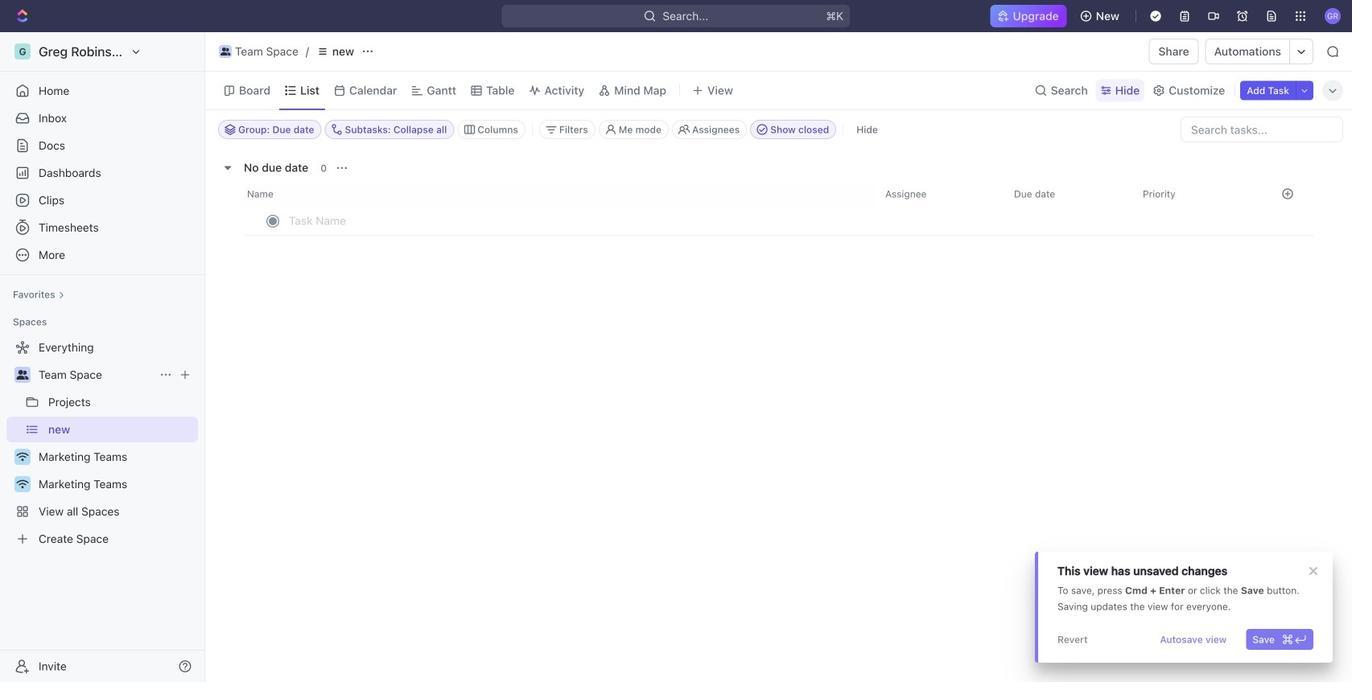 Task type: locate. For each thing, give the bounding box(es) containing it.
1 vertical spatial user group image
[[17, 370, 29, 380]]

user group image inside "tree"
[[17, 370, 29, 380]]

0 horizontal spatial user group image
[[17, 370, 29, 380]]

Search tasks... text field
[[1182, 118, 1343, 142]]

0 vertical spatial user group image
[[220, 48, 231, 56]]

tree inside the sidebar navigation
[[6, 335, 198, 552]]

tree
[[6, 335, 198, 552]]

user group image
[[220, 48, 231, 56], [17, 370, 29, 380]]

1 horizontal spatial user group image
[[220, 48, 231, 56]]



Task type: vqa. For each thing, say whether or not it's contained in the screenshot.
wifi image
no



Task type: describe. For each thing, give the bounding box(es) containing it.
Task Name text field
[[289, 208, 759, 234]]

sidebar navigation
[[0, 32, 209, 683]]

greg robinson's workspace, , element
[[14, 43, 31, 60]]



